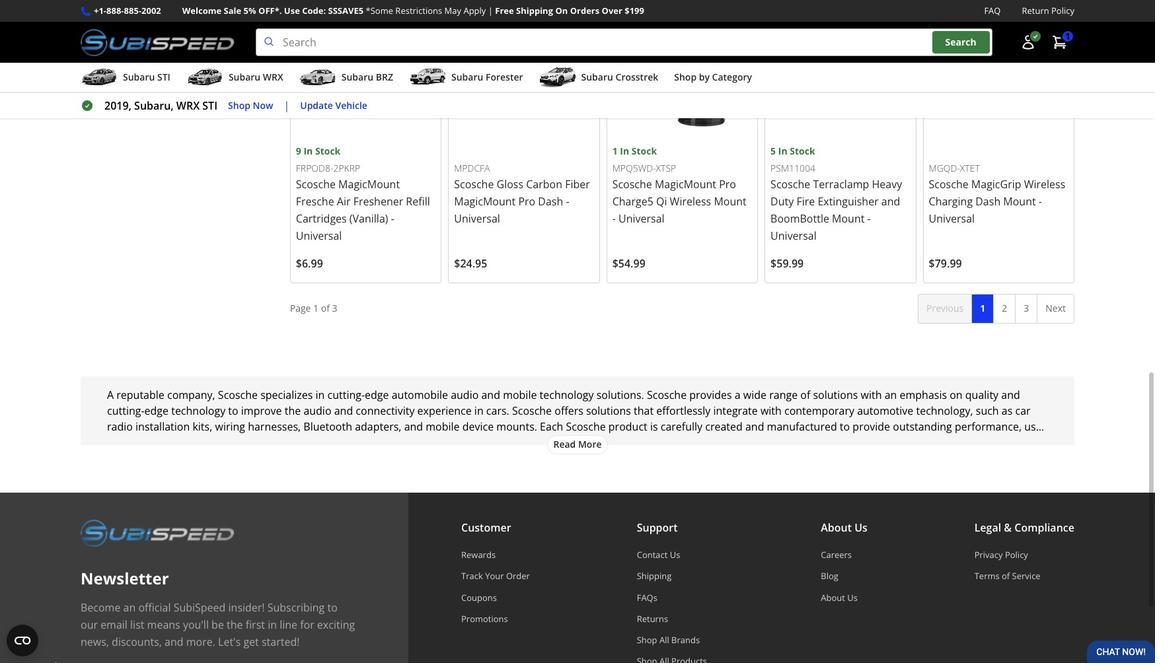 Task type: vqa. For each thing, say whether or not it's contained in the screenshot.
S
no



Task type: describe. For each thing, give the bounding box(es) containing it.
by inside a reputable company, scosche specializes in cutting-edge automobile audio and mobile technology solutions. scosche provides a wide range of solutions with an emphasis on quality and cutting-edge technology to improve the audio and connectivity experience in cars. scosche offers solutions that effortlessly integrate with contemporary automotive technology, such as car radio installation kits, wiring harnesses, bluetooth adapters, and mobile device mounts. each scosche product is carefully created and manufactured to provide outstanding performance, use, and dependability. scosche is a brand trusted by both professionals and vehicle enthusiasts for its excellent craftsmanship and simple design. scosche has the solutions you need to boost your in-car experience, whether you're trying to upgrade your car's music system, increase connectivity, or improve your overall convenience.
[[334, 436, 346, 450]]

mpdcfa
[[454, 162, 490, 174]]

rewards link
[[461, 549, 530, 561]]

0 vertical spatial us
[[855, 521, 868, 535]]

1 vertical spatial audio
[[304, 404, 332, 418]]

music
[[439, 452, 468, 466]]

sssave5
[[328, 5, 364, 17]]

- inside 1 in stock mpq5wd-xtsp scosche magicmount pro charge5 qi wireless mount - universal
[[613, 212, 616, 226]]

blog
[[821, 571, 839, 583]]

to inside become an official subispeed insider! subscribing to our email list means you'll be the first in line for exciting news, discounts, and more. let's get started!
[[328, 601, 338, 615]]

overall
[[701, 452, 735, 466]]

whether
[[223, 452, 264, 466]]

a
[[107, 388, 114, 403]]

subaru crosstrek
[[581, 71, 659, 83]]

subaru sti
[[123, 71, 170, 83]]

stock for xtsp
[[632, 145, 657, 158]]

dash inside mpdcfa scosche gloss carbon fiber magicmount pro dash - universal
[[538, 195, 563, 209]]

specializes
[[261, 388, 313, 403]]

provides
[[690, 388, 732, 403]]

may
[[445, 5, 461, 17]]

2
[[1002, 302, 1008, 315]]

and up music
[[443, 436, 462, 450]]

0 vertical spatial improve
[[241, 404, 282, 418]]

in inside become an official subispeed insider! subscribing to our email list means you'll be the first in line for exciting news, discounts, and more. let's get started!
[[268, 618, 277, 633]]

1 3 from the left
[[332, 302, 337, 315]]

universal inside 5 in stock psm11004 scosche terraclamp heavy duty fire extinguisher and boombottle mount - universal
[[771, 229, 817, 243]]

use,
[[1025, 420, 1045, 434]]

subaru wrx
[[229, 71, 283, 83]]

trying
[[300, 452, 328, 466]]

fiber
[[565, 177, 590, 192]]

to up has
[[840, 420, 850, 434]]

experience
[[417, 404, 472, 418]]

1 horizontal spatial 1 button
[[1046, 29, 1075, 56]]

convenience.
[[737, 452, 802, 466]]

0 horizontal spatial 1 button
[[972, 294, 994, 324]]

and inside become an official subispeed insider! subscribing to our email list means you'll be the first in line for exciting news, discounts, and more. let's get started!
[[165, 635, 184, 650]]

contact us
[[637, 549, 680, 561]]

5
[[771, 145, 776, 158]]

mpq5wd-
[[613, 162, 656, 174]]

open widget image
[[7, 625, 38, 657]]

brand
[[263, 436, 293, 450]]

0 horizontal spatial cutting-
[[107, 404, 144, 418]]

wide
[[744, 388, 767, 403]]

scosche down wiring
[[201, 436, 241, 450]]

track your order
[[461, 571, 530, 583]]

wireless inside mgqd-xtet scosche magicgrip wireless charging dash mount - universal
[[1024, 177, 1066, 192]]

1 vertical spatial the
[[869, 436, 885, 450]]

9
[[296, 145, 301, 158]]

and down created
[[712, 436, 731, 450]]

subaru for subaru brz
[[342, 71, 374, 83]]

your
[[485, 571, 504, 583]]

faqs
[[637, 592, 658, 604]]

2 horizontal spatial in
[[475, 404, 484, 418]]

subaru brz
[[342, 71, 393, 83]]

enthusiasts
[[501, 436, 558, 450]]

that
[[634, 404, 654, 418]]

return
[[1022, 5, 1049, 17]]

service
[[1012, 571, 1041, 583]]

read
[[554, 438, 576, 451]]

a subaru forester thumbnail image image
[[409, 68, 446, 87]]

1 about from the top
[[821, 521, 852, 535]]

mount inside 1 in stock mpq5wd-xtsp scosche magicmount pro charge5 qi wireless mount - universal
[[714, 195, 747, 209]]

update vehicle
[[300, 99, 367, 112]]

provide
[[853, 420, 890, 434]]

automobile
[[392, 388, 448, 403]]

scosche inside mpdcfa scosche gloss carbon fiber magicmount pro dash - universal
[[454, 177, 494, 192]]

universal inside 1 in stock mpq5wd-xtsp scosche magicmount pro charge5 qi wireless mount - universal
[[619, 212, 665, 226]]

scosche up mounts. on the bottom
[[512, 404, 552, 418]]

terms of service
[[975, 571, 1041, 583]]

1 horizontal spatial in
[[316, 388, 325, 403]]

magicgrip
[[972, 177, 1022, 192]]

newsletter
[[81, 568, 169, 590]]

simple
[[733, 436, 766, 450]]

0 horizontal spatial with
[[761, 404, 782, 418]]

an inside a reputable company, scosche specializes in cutting-edge automobile audio and mobile technology solutions. scosche provides a wide range of solutions with an emphasis on quality and cutting-edge technology to improve the audio and connectivity experience in cars. scosche offers solutions that effortlessly integrate with contemporary automotive technology, such as car radio installation kits, wiring harnesses, bluetooth adapters, and mobile device mounts. each scosche product is carefully created and manufactured to provide outstanding performance, use, and dependability. scosche is a brand trusted by both professionals and vehicle enthusiasts for its excellent craftsmanship and simple design. scosche has the solutions you need to boost your in-car experience, whether you're trying to upgrade your car's music system, increase connectivity, or improve your overall convenience.
[[885, 388, 897, 403]]

0 vertical spatial is
[[650, 420, 658, 434]]

in for scosche magicmount fresche air freshener refill cartridges (vanilla) - universal
[[304, 145, 313, 158]]

blog link
[[821, 571, 868, 583]]

0 vertical spatial with
[[861, 388, 882, 403]]

subaru forester button
[[409, 66, 523, 92]]

universal inside mgqd-xtet scosche magicgrip wireless charging dash mount - universal
[[929, 212, 975, 226]]

search button
[[932, 31, 990, 53]]

magicmount for freshener
[[339, 177, 400, 192]]

2 about us from the top
[[821, 592, 858, 604]]

brands
[[672, 635, 700, 647]]

extinguisher
[[818, 195, 879, 209]]

0 vertical spatial |
[[488, 5, 493, 17]]

update
[[300, 99, 333, 112]]

boost
[[997, 436, 1025, 450]]

company,
[[167, 388, 215, 403]]

free
[[495, 5, 514, 17]]

policy for privacy policy
[[1005, 549, 1028, 561]]

category
[[712, 71, 752, 83]]

and down the radio
[[107, 436, 126, 450]]

scosche magicgrip wireless charging dash mount - universal image
[[929, 5, 1069, 144]]

885-
[[124, 5, 141, 17]]

technology,
[[916, 404, 973, 418]]

1 your from the left
[[107, 452, 130, 466]]

adapters,
[[355, 420, 402, 434]]

1 vertical spatial solutions
[[586, 404, 631, 418]]

scosche up its
[[566, 420, 606, 434]]

scosche gloss carbon fiber magicmount pro dash - universal image
[[454, 5, 594, 144]]

subaru for subaru wrx
[[229, 71, 261, 83]]

an inside become an official subispeed insider! subscribing to our email list means you'll be the first in line for exciting news, discounts, and more. let's get started!
[[123, 601, 136, 615]]

universal inside mpdcfa scosche gloss carbon fiber magicmount pro dash - universal
[[454, 212, 500, 226]]

charging
[[929, 195, 973, 209]]

a subaru crosstrek thumbnail image image
[[539, 68, 576, 87]]

magicmount inside mpdcfa scosche gloss carbon fiber magicmount pro dash - universal
[[454, 195, 516, 209]]

- inside mpdcfa scosche gloss carbon fiber magicmount pro dash - universal
[[566, 195, 570, 209]]

track your order link
[[461, 571, 530, 583]]

1 horizontal spatial car
[[1016, 404, 1031, 418]]

vehicle
[[335, 99, 367, 112]]

1 vertical spatial mobile
[[426, 420, 460, 434]]

as
[[1002, 404, 1013, 418]]

0 vertical spatial technology
[[540, 388, 594, 403]]

apply
[[464, 5, 486, 17]]

brz
[[376, 71, 393, 83]]

and up simple
[[746, 420, 764, 434]]

quality
[[966, 388, 999, 403]]

a subaru sti thumbnail image image
[[81, 68, 118, 87]]

previous
[[927, 302, 964, 315]]

to down performance,
[[984, 436, 994, 450]]

automotive
[[857, 404, 914, 418]]

shipping link
[[637, 571, 714, 583]]

customer
[[461, 521, 511, 535]]

welcome
[[182, 5, 222, 17]]

1 horizontal spatial a
[[735, 388, 741, 403]]

- inside 5 in stock psm11004 scosche terraclamp heavy duty fire extinguisher and boombottle mount - universal
[[868, 212, 871, 226]]

support
[[637, 521, 678, 535]]

us for contact us link
[[670, 549, 680, 561]]

0 horizontal spatial technology
[[171, 404, 226, 418]]

fire
[[797, 195, 815, 209]]

cars.
[[486, 404, 510, 418]]

1 subispeed logo image from the top
[[81, 29, 235, 56]]

bluetooth
[[304, 420, 352, 434]]

1 vertical spatial a
[[254, 436, 260, 450]]

subispeed
[[174, 601, 226, 615]]

search
[[946, 36, 977, 49]]

return policy link
[[1022, 4, 1075, 18]]

1 vertical spatial sti
[[202, 99, 218, 113]]

2 vertical spatial of
[[1002, 571, 1010, 583]]

1 vertical spatial shipping
[[637, 571, 672, 583]]

1 down return policy link
[[1066, 30, 1071, 43]]

the inside become an official subispeed insider! subscribing to our email list means you'll be the first in line for exciting news, discounts, and more. let's get started!
[[227, 618, 243, 633]]

its
[[578, 436, 589, 450]]

for inside a reputable company, scosche specializes in cutting-edge automobile audio and mobile technology solutions. scosche provides a wide range of solutions with an emphasis on quality and cutting-edge technology to improve the audio and connectivity experience in cars. scosche offers solutions that effortlessly integrate with contemporary automotive technology, such as car radio installation kits, wiring harnesses, bluetooth adapters, and mobile device mounts. each scosche product is carefully created and manufactured to provide outstanding performance, use, and dependability. scosche is a brand trusted by both professionals and vehicle enthusiasts for its excellent craftsmanship and simple design. scosche has the solutions you need to boost your in-car experience, whether you're trying to upgrade your car's music system, increase connectivity, or improve your overall convenience.
[[561, 436, 575, 450]]

2 about from the top
[[821, 592, 845, 604]]

subaru for subaru sti
[[123, 71, 155, 83]]

3 your from the left
[[676, 452, 699, 466]]

scosche terraclamp heavy duty fire extinguisher and boombottle mount - universal image
[[771, 5, 911, 144]]

and up as
[[1002, 388, 1020, 403]]

to right trying
[[331, 452, 341, 466]]

1 horizontal spatial improve
[[633, 452, 673, 466]]

1 horizontal spatial edge
[[365, 388, 389, 403]]

&
[[1004, 521, 1012, 535]]

- inside mgqd-xtet scosche magicgrip wireless charging dash mount - universal
[[1039, 195, 1042, 209]]

faq link
[[985, 4, 1001, 18]]

0 vertical spatial solutions
[[813, 388, 858, 403]]

scosche magicmount pro charge5 qi wireless mount - universal image
[[613, 5, 752, 144]]

1 vertical spatial |
[[284, 99, 290, 113]]

$54.99
[[613, 257, 646, 271]]

list
[[130, 618, 144, 633]]



Task type: locate. For each thing, give the bounding box(es) containing it.
line
[[280, 618, 297, 633]]

edge up installation
[[144, 404, 169, 418]]

- inside 9 in stock frpod8-2pkrp scosche magicmount fresche air freshener refill cartridges (vanilla) - universal
[[391, 212, 395, 226]]

upgrade
[[344, 452, 385, 466]]

by inside dropdown button
[[699, 71, 710, 83]]

2 in from the left
[[620, 145, 629, 158]]

1 horizontal spatial pro
[[719, 177, 736, 192]]

1 vertical spatial policy
[[1005, 549, 1028, 561]]

subaru crosstrek button
[[539, 66, 659, 92]]

cutting- up bluetooth
[[328, 388, 365, 403]]

1 vertical spatial technology
[[171, 404, 226, 418]]

charge5
[[613, 195, 654, 209]]

mobile up cars.
[[503, 388, 537, 403]]

1 horizontal spatial mount
[[832, 212, 865, 226]]

subaru inside dropdown button
[[229, 71, 261, 83]]

1 vertical spatial car
[[145, 452, 160, 466]]

for
[[561, 436, 575, 450], [300, 618, 314, 633]]

0 horizontal spatial in
[[268, 618, 277, 633]]

return policy
[[1022, 5, 1075, 17]]

sti inside subaru sti dropdown button
[[157, 71, 170, 83]]

shop inside shop by category dropdown button
[[674, 71, 697, 83]]

mount left duty
[[714, 195, 747, 209]]

2 horizontal spatial solutions
[[888, 436, 933, 450]]

and down heavy
[[882, 195, 901, 209]]

audio up bluetooth
[[304, 404, 332, 418]]

terms of service link
[[975, 571, 1075, 583]]

careers
[[821, 549, 852, 561]]

subispeed logo image down 2002
[[81, 29, 235, 56]]

1 vertical spatial in
[[475, 404, 484, 418]]

subaru,
[[134, 99, 174, 113]]

a subaru brz thumbnail image image
[[299, 68, 336, 87]]

1 horizontal spatial the
[[285, 404, 301, 418]]

a subaru wrx thumbnail image image
[[186, 68, 223, 87]]

official
[[138, 601, 171, 615]]

1 horizontal spatial for
[[561, 436, 575, 450]]

solutions down 'outstanding'
[[888, 436, 933, 450]]

universal down charging
[[929, 212, 975, 226]]

0 horizontal spatial 3
[[332, 302, 337, 315]]

about up careers on the right
[[821, 521, 852, 535]]

universal inside 9 in stock frpod8-2pkrp scosche magicmount fresche air freshener refill cartridges (vanilla) - universal
[[296, 229, 342, 243]]

previous button
[[918, 294, 973, 324]]

stock inside 1 in stock mpq5wd-xtsp scosche magicmount pro charge5 qi wireless mount - universal
[[632, 145, 657, 158]]

0 vertical spatial wireless
[[1024, 177, 1066, 192]]

legal
[[975, 521, 1002, 535]]

2 horizontal spatial the
[[869, 436, 885, 450]]

read more
[[554, 438, 602, 451]]

universal down 'charge5'
[[619, 212, 665, 226]]

wireless right qi on the top of the page
[[670, 195, 711, 209]]

stock up psm11004
[[790, 145, 815, 158]]

1 in from the left
[[304, 145, 313, 158]]

us for about us link
[[848, 592, 858, 604]]

magicmount down the gloss
[[454, 195, 516, 209]]

0 horizontal spatial an
[[123, 601, 136, 615]]

1 vertical spatial of
[[801, 388, 811, 403]]

and up bluetooth
[[334, 404, 353, 418]]

shop now link
[[228, 98, 273, 113]]

subaru inside 'dropdown button'
[[581, 71, 613, 83]]

2 stock from the left
[[632, 145, 657, 158]]

scosche down manufactured
[[807, 436, 846, 450]]

1 horizontal spatial mobile
[[503, 388, 537, 403]]

in for scosche magicmount pro charge5 qi wireless mount - universal
[[620, 145, 629, 158]]

0 vertical spatial mobile
[[503, 388, 537, 403]]

started!
[[262, 635, 300, 650]]

us down blog "link"
[[848, 592, 858, 604]]

0 horizontal spatial in
[[304, 145, 313, 158]]

wrx up now
[[263, 71, 283, 83]]

policy right the "return"
[[1052, 5, 1075, 17]]

heavy
[[872, 177, 902, 192]]

air
[[337, 195, 351, 209]]

privacy policy
[[975, 549, 1028, 561]]

solutions down solutions.
[[586, 404, 631, 418]]

2 vertical spatial solutions
[[888, 436, 933, 450]]

5 subaru from the left
[[581, 71, 613, 83]]

1 right page
[[313, 302, 319, 315]]

0 horizontal spatial pro
[[519, 195, 536, 209]]

1 horizontal spatial magicmount
[[454, 195, 516, 209]]

magicmount inside 1 in stock mpq5wd-xtsp scosche magicmount pro charge5 qi wireless mount - universal
[[655, 177, 717, 192]]

0 vertical spatial 1 button
[[1046, 29, 1075, 56]]

1 horizontal spatial your
[[388, 452, 410, 466]]

0 horizontal spatial mount
[[714, 195, 747, 209]]

2 your from the left
[[388, 452, 410, 466]]

1 subaru from the left
[[123, 71, 155, 83]]

shop all brands
[[637, 635, 700, 647]]

in inside 9 in stock frpod8-2pkrp scosche magicmount fresche air freshener refill cartridges (vanilla) - universal
[[304, 145, 313, 158]]

about us down blog "link"
[[821, 592, 858, 604]]

0 vertical spatial cutting-
[[328, 388, 365, 403]]

scosche up wiring
[[218, 388, 258, 403]]

in right 5
[[779, 145, 788, 158]]

manufactured
[[767, 420, 837, 434]]

2 vertical spatial the
[[227, 618, 243, 633]]

wireless inside 1 in stock mpq5wd-xtsp scosche magicmount pro charge5 qi wireless mount - universal
[[670, 195, 711, 209]]

about down "blog" on the right bottom
[[821, 592, 845, 604]]

by down bluetooth
[[334, 436, 346, 450]]

to
[[228, 404, 238, 418], [840, 420, 850, 434], [984, 436, 994, 450], [331, 452, 341, 466], [328, 601, 338, 615]]

2 3 from the left
[[1024, 302, 1029, 315]]

wrx
[[263, 71, 283, 83], [176, 99, 200, 113]]

0 horizontal spatial wireless
[[670, 195, 711, 209]]

2 horizontal spatial in
[[779, 145, 788, 158]]

harnesses,
[[248, 420, 301, 434]]

1 vertical spatial 1 button
[[972, 294, 994, 324]]

and down means
[[165, 635, 184, 650]]

3 right 2
[[1024, 302, 1029, 315]]

policy up terms of service link
[[1005, 549, 1028, 561]]

edge up the 'connectivity'
[[365, 388, 389, 403]]

stock for 2pkrp
[[315, 145, 341, 158]]

1 stock from the left
[[315, 145, 341, 158]]

0 vertical spatial policy
[[1052, 5, 1075, 17]]

psm11004
[[771, 162, 816, 174]]

policy
[[1052, 5, 1075, 17], [1005, 549, 1028, 561]]

0 horizontal spatial shop
[[228, 99, 250, 112]]

solutions up contemporary
[[813, 388, 858, 403]]

shop for shop now
[[228, 99, 250, 112]]

sti
[[157, 71, 170, 83], [202, 99, 218, 113]]

on
[[950, 388, 963, 403]]

with down "range"
[[761, 404, 782, 418]]

coupons link
[[461, 592, 530, 604]]

1 horizontal spatial wrx
[[263, 71, 283, 83]]

2 dash from the left
[[976, 195, 1001, 209]]

3 right page
[[332, 302, 337, 315]]

improve down craftsmanship
[[633, 452, 673, 466]]

+1-
[[94, 5, 106, 17]]

sti up 2019, subaru, wrx sti
[[157, 71, 170, 83]]

magicmount for qi
[[655, 177, 717, 192]]

mount down magicgrip
[[1004, 195, 1036, 209]]

1 dash from the left
[[538, 195, 563, 209]]

get
[[244, 635, 259, 650]]

0 horizontal spatial your
[[107, 452, 130, 466]]

mobile down experience
[[426, 420, 460, 434]]

shop all brands link
[[637, 635, 714, 647]]

shop
[[674, 71, 697, 83], [228, 99, 250, 112], [637, 635, 657, 647]]

0 horizontal spatial policy
[[1005, 549, 1028, 561]]

in inside 5 in stock psm11004 scosche terraclamp heavy duty fire extinguisher and boombottle mount - universal
[[779, 145, 788, 158]]

of
[[321, 302, 330, 315], [801, 388, 811, 403], [1002, 571, 1010, 583]]

faq
[[985, 5, 1001, 17]]

1 horizontal spatial shipping
[[637, 571, 672, 583]]

subaru for subaru crosstrek
[[581, 71, 613, 83]]

stock inside 9 in stock frpod8-2pkrp scosche magicmount fresche air freshener refill cartridges (vanilla) - universal
[[315, 145, 341, 158]]

0 vertical spatial the
[[285, 404, 301, 418]]

0 vertical spatial in
[[316, 388, 325, 403]]

means
[[147, 618, 180, 633]]

4 subaru from the left
[[451, 71, 483, 83]]

refill
[[406, 195, 430, 209]]

1 vertical spatial is
[[244, 436, 252, 450]]

all
[[660, 635, 669, 647]]

the right be
[[227, 618, 243, 633]]

a left "brand"
[[254, 436, 260, 450]]

3 subaru from the left
[[342, 71, 374, 83]]

audio
[[451, 388, 479, 403], [304, 404, 332, 418]]

1 up mpq5wd-
[[613, 145, 618, 158]]

shop left category
[[674, 71, 697, 83]]

universal up $24.95
[[454, 212, 500, 226]]

1 horizontal spatial of
[[801, 388, 811, 403]]

0 vertical spatial for
[[561, 436, 575, 450]]

0 vertical spatial shipping
[[516, 5, 553, 17]]

cutting-
[[328, 388, 365, 403], [107, 404, 144, 418]]

pro inside mpdcfa scosche gloss carbon fiber magicmount pro dash - universal
[[519, 195, 536, 209]]

car
[[1016, 404, 1031, 418], [145, 452, 160, 466]]

and inside 5 in stock psm11004 scosche terraclamp heavy duty fire extinguisher and boombottle mount - universal
[[882, 195, 901, 209]]

1 horizontal spatial by
[[699, 71, 710, 83]]

subaru left brz
[[342, 71, 374, 83]]

scosche up effortlessly
[[647, 388, 687, 403]]

button image
[[1021, 34, 1036, 50]]

of up contemporary
[[801, 388, 811, 403]]

you're
[[267, 452, 297, 466]]

contact
[[637, 549, 668, 561]]

professionals
[[374, 436, 440, 450]]

0 vertical spatial sti
[[157, 71, 170, 83]]

3 stock from the left
[[790, 145, 815, 158]]

you
[[936, 436, 954, 450]]

by left category
[[699, 71, 710, 83]]

1 horizontal spatial dash
[[976, 195, 1001, 209]]

0 horizontal spatial improve
[[241, 404, 282, 418]]

is
[[650, 420, 658, 434], [244, 436, 252, 450]]

subaru for subaru forester
[[451, 71, 483, 83]]

wrx down a subaru wrx thumbnail image
[[176, 99, 200, 113]]

subaru up subaru,
[[123, 71, 155, 83]]

and up cars.
[[482, 388, 500, 403]]

0 horizontal spatial |
[[284, 99, 290, 113]]

with up automotive
[[861, 388, 882, 403]]

technology up kits,
[[171, 404, 226, 418]]

1 vertical spatial about
[[821, 592, 845, 604]]

off*.
[[259, 5, 282, 17]]

xtet
[[960, 162, 980, 174]]

stock for scosche
[[790, 145, 815, 158]]

1 inside 1 in stock mpq5wd-xtsp scosche magicmount pro charge5 qi wireless mount - universal
[[613, 145, 618, 158]]

2 subispeed logo image from the top
[[81, 520, 235, 547]]

1 vertical spatial wrx
[[176, 99, 200, 113]]

discounts,
[[112, 635, 162, 650]]

1 horizontal spatial policy
[[1052, 5, 1075, 17]]

returns link
[[637, 613, 714, 625]]

duty
[[771, 195, 794, 209]]

0 vertical spatial shop
[[674, 71, 697, 83]]

sti down a subaru wrx thumbnail image
[[202, 99, 218, 113]]

magicmount down xtsp
[[655, 177, 717, 192]]

in right 9
[[304, 145, 313, 158]]

of right page
[[321, 302, 330, 315]]

car's
[[413, 452, 436, 466]]

0 horizontal spatial car
[[145, 452, 160, 466]]

2 subaru from the left
[[229, 71, 261, 83]]

a reputable company, scosche specializes in cutting-edge automobile audio and mobile technology solutions. scosche provides a wide range of solutions with an emphasis on quality and cutting-edge technology to improve the audio and connectivity experience in cars. scosche offers solutions that effortlessly integrate with contemporary automotive technology, such as car radio installation kits, wiring harnesses, bluetooth adapters, and mobile device mounts. each scosche product is carefully created and manufactured to provide outstanding performance, use, and dependability. scosche is a brand trusted by both professionals and vehicle enthusiasts for its excellent craftsmanship and simple design. scosche has the solutions you need to boost your in-car experience, whether you're trying to upgrade your car's music system, increase connectivity, or improve your overall convenience.
[[107, 388, 1045, 466]]

1 left 2
[[980, 302, 986, 315]]

subispeed logo image
[[81, 29, 235, 56], [81, 520, 235, 547]]

0 horizontal spatial of
[[321, 302, 330, 315]]

wrx inside dropdown button
[[263, 71, 283, 83]]

mount inside 5 in stock psm11004 scosche terraclamp heavy duty fire extinguisher and boombottle mount - universal
[[832, 212, 865, 226]]

in inside 1 in stock mpq5wd-xtsp scosche magicmount pro charge5 qi wireless mount - universal
[[620, 145, 629, 158]]

2019,
[[104, 99, 132, 113]]

in left line
[[268, 618, 277, 633]]

compliance
[[1015, 521, 1075, 535]]

shipping left on
[[516, 5, 553, 17]]

for inside become an official subispeed insider! subscribing to our email list means you'll be the first in line for exciting news, discounts, and more. let's get started!
[[300, 618, 314, 633]]

0 vertical spatial a
[[735, 388, 741, 403]]

scosche magicmount fresche air freshener refill cartridges (vanilla) - universal image
[[296, 5, 436, 144]]

1 vertical spatial with
[[761, 404, 782, 418]]

your left the in-
[[107, 452, 130, 466]]

an up automotive
[[885, 388, 897, 403]]

1 vertical spatial wireless
[[670, 195, 711, 209]]

device
[[463, 420, 494, 434]]

performance,
[[955, 420, 1022, 434]]

to up exciting
[[328, 601, 338, 615]]

0 horizontal spatial solutions
[[586, 404, 631, 418]]

integrate
[[713, 404, 758, 418]]

in for scosche terraclamp heavy duty fire extinguisher and boombottle mount - universal
[[779, 145, 788, 158]]

2 horizontal spatial mount
[[1004, 195, 1036, 209]]

privacy policy link
[[975, 549, 1075, 561]]

stock
[[315, 145, 341, 158], [632, 145, 657, 158], [790, 145, 815, 158]]

3 in from the left
[[779, 145, 788, 158]]

in up device
[[475, 404, 484, 418]]

is down that
[[650, 420, 658, 434]]

need
[[957, 436, 982, 450]]

mount
[[714, 195, 747, 209], [1004, 195, 1036, 209], [832, 212, 865, 226]]

insider!
[[228, 601, 265, 615]]

1 vertical spatial by
[[334, 436, 346, 450]]

shop left all
[[637, 635, 657, 647]]

dash inside mgqd-xtet scosche magicgrip wireless charging dash mount - universal
[[976, 195, 1001, 209]]

1 horizontal spatial shop
[[637, 635, 657, 647]]

of inside a reputable company, scosche specializes in cutting-edge automobile audio and mobile technology solutions. scosche provides a wide range of solutions with an emphasis on quality and cutting-edge technology to improve the audio and connectivity experience in cars. scosche offers solutions that effortlessly integrate with contemporary automotive technology, such as car radio installation kits, wiring harnesses, bluetooth adapters, and mobile device mounts. each scosche product is carefully created and manufactured to provide outstanding performance, use, and dependability. scosche is a brand trusted by both professionals and vehicle enthusiasts for its excellent craftsmanship and simple design. scosche has the solutions you need to boost your in-car experience, whether you're trying to upgrade your car's music system, increase connectivity, or improve your overall convenience.
[[801, 388, 811, 403]]

terms
[[975, 571, 1000, 583]]

3 inside button
[[1024, 302, 1029, 315]]

0 horizontal spatial by
[[334, 436, 346, 450]]

scosche inside 5 in stock psm11004 scosche terraclamp heavy duty fire extinguisher and boombottle mount - universal
[[771, 177, 811, 192]]

scosche inside mgqd-xtet scosche magicgrip wireless charging dash mount - universal
[[929, 177, 969, 192]]

system,
[[470, 452, 508, 466]]

1 horizontal spatial 3
[[1024, 302, 1029, 315]]

search input field
[[256, 29, 993, 56]]

scosche down mgqd-
[[929, 177, 969, 192]]

1 vertical spatial an
[[123, 601, 136, 615]]

such
[[976, 404, 999, 418]]

0 horizontal spatial shipping
[[516, 5, 553, 17]]

1 about us from the top
[[821, 521, 868, 535]]

car down dependability.
[[145, 452, 160, 466]]

1 vertical spatial for
[[300, 618, 314, 633]]

0 horizontal spatial is
[[244, 436, 252, 450]]

stock inside 5 in stock psm11004 scosche terraclamp heavy duty fire extinguisher and boombottle mount - universal
[[790, 145, 815, 158]]

1 horizontal spatial an
[[885, 388, 897, 403]]

shop inside 'shop now' link
[[228, 99, 250, 112]]

0 horizontal spatial a
[[254, 436, 260, 450]]

subaru sti button
[[81, 66, 170, 92]]

mount down extinguisher
[[832, 212, 865, 226]]

0 vertical spatial pro
[[719, 177, 736, 192]]

mount inside mgqd-xtet scosche magicgrip wireless charging dash mount - universal
[[1004, 195, 1036, 209]]

improve
[[241, 404, 282, 418], [633, 452, 673, 466]]

2 horizontal spatial magicmount
[[655, 177, 717, 192]]

now
[[253, 99, 273, 112]]

| right now
[[284, 99, 290, 113]]

trusted
[[295, 436, 331, 450]]

mounts.
[[497, 420, 537, 434]]

stock up the "frpod8-"
[[315, 145, 341, 158]]

the down specializes
[[285, 404, 301, 418]]

shop for shop by category
[[674, 71, 697, 83]]

carefully
[[661, 420, 703, 434]]

scosche inside 9 in stock frpod8-2pkrp scosche magicmount fresche air freshener refill cartridges (vanilla) - universal
[[296, 177, 336, 192]]

0 horizontal spatial stock
[[315, 145, 341, 158]]

*some
[[366, 5, 393, 17]]

improve up harnesses,
[[241, 404, 282, 418]]

scosche down psm11004
[[771, 177, 811, 192]]

let's
[[218, 635, 241, 650]]

about us up careers 'link'
[[821, 521, 868, 535]]

boombottle
[[771, 212, 830, 226]]

technology up offers
[[540, 388, 594, 403]]

|
[[488, 5, 493, 17], [284, 99, 290, 113]]

policy for return policy
[[1052, 5, 1075, 17]]

2 vertical spatial in
[[268, 618, 277, 633]]

1 horizontal spatial wireless
[[1024, 177, 1066, 192]]

scosche down mpq5wd-
[[613, 177, 652, 192]]

vehicle
[[464, 436, 498, 450]]

0 horizontal spatial wrx
[[176, 99, 200, 113]]

cutting- up the radio
[[107, 404, 144, 418]]

2 horizontal spatial of
[[1002, 571, 1010, 583]]

stock up mpq5wd-
[[632, 145, 657, 158]]

0 horizontal spatial sti
[[157, 71, 170, 83]]

0 horizontal spatial audio
[[304, 404, 332, 418]]

in up mpq5wd-
[[620, 145, 629, 158]]

is up whether
[[244, 436, 252, 450]]

0 horizontal spatial edge
[[144, 404, 169, 418]]

first
[[246, 618, 265, 633]]

0 horizontal spatial mobile
[[426, 420, 460, 434]]

dash down magicgrip
[[976, 195, 1001, 209]]

scosche inside 1 in stock mpq5wd-xtsp scosche magicmount pro charge5 qi wireless mount - universal
[[613, 177, 652, 192]]

to up wiring
[[228, 404, 238, 418]]

in up bluetooth
[[316, 388, 325, 403]]

pro inside 1 in stock mpq5wd-xtsp scosche magicmount pro charge5 qi wireless mount - universal
[[719, 177, 736, 192]]

1 button right button icon
[[1046, 29, 1075, 56]]

0 vertical spatial audio
[[451, 388, 479, 403]]

shipping down contact
[[637, 571, 672, 583]]

1 vertical spatial pro
[[519, 195, 536, 209]]

scosche down the "frpod8-"
[[296, 177, 336, 192]]

next
[[1046, 302, 1066, 315]]

contact us link
[[637, 549, 714, 561]]

universal down 'boombottle'
[[771, 229, 817, 243]]

car right as
[[1016, 404, 1031, 418]]

and up professionals
[[404, 420, 423, 434]]

increase
[[511, 452, 552, 466]]

magicmount inside 9 in stock frpod8-2pkrp scosche magicmount fresche air freshener refill cartridges (vanilla) - universal
[[339, 177, 400, 192]]

2 vertical spatial us
[[848, 592, 858, 604]]

for left its
[[561, 436, 575, 450]]

connectivity,
[[555, 452, 616, 466]]

shop for shop all brands
[[637, 635, 657, 647]]

subaru
[[123, 71, 155, 83], [229, 71, 261, 83], [342, 71, 374, 83], [451, 71, 483, 83], [581, 71, 613, 83]]

1 horizontal spatial cutting-
[[328, 388, 365, 403]]

a up integrate
[[735, 388, 741, 403]]

1
[[1066, 30, 1071, 43], [613, 145, 618, 158], [313, 302, 319, 315], [980, 302, 986, 315]]



